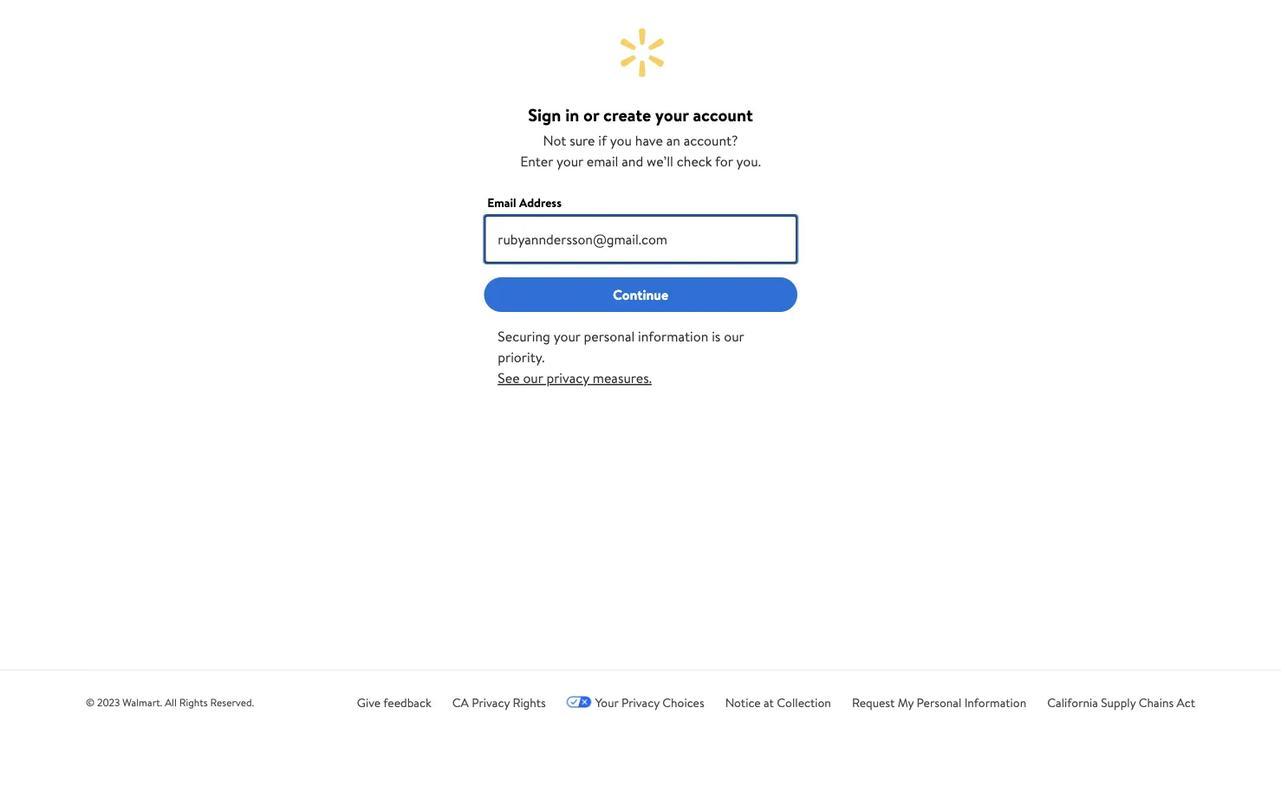 Task type: locate. For each thing, give the bounding box(es) containing it.
my
[[898, 694, 914, 711]]

privacy right ca
[[472, 694, 510, 711]]

2 privacy from the left
[[622, 694, 660, 711]]

0 vertical spatial our
[[724, 327, 744, 346]]

measures.
[[593, 369, 652, 388]]

0 horizontal spatial rights
[[179, 695, 208, 710]]

all
[[165, 695, 177, 710]]

see our privacy measures. link
[[498, 369, 652, 388]]

© 2023 walmart. all rights reserved.
[[86, 695, 254, 710]]

your privacy choices link
[[567, 694, 705, 711]]

request my personal information link
[[852, 694, 1027, 711]]

sign
[[528, 102, 561, 127]]

your up 'privacy'
[[554, 327, 581, 346]]

information
[[638, 327, 709, 346]]

1 vertical spatial our
[[523, 369, 543, 388]]

notice at collection
[[725, 694, 831, 711]]

choices
[[663, 694, 705, 711]]

california
[[1048, 694, 1099, 711]]

privacy right your
[[622, 694, 660, 711]]

feedback
[[384, 694, 432, 711]]

0 vertical spatial your
[[656, 102, 689, 127]]

privacy
[[472, 694, 510, 711], [622, 694, 660, 711]]

have
[[635, 131, 663, 150]]

1 privacy from the left
[[472, 694, 510, 711]]

you.
[[737, 152, 761, 171]]

account
[[693, 102, 753, 127]]

your up an
[[656, 102, 689, 127]]

Email Address email field
[[484, 215, 798, 264]]

request my personal information
[[852, 694, 1027, 711]]

you
[[610, 131, 632, 150]]

address
[[519, 194, 562, 211]]

ca
[[452, 694, 469, 711]]

rights
[[513, 694, 546, 711], [179, 695, 208, 710]]

1 horizontal spatial privacy
[[622, 694, 660, 711]]

1 horizontal spatial rights
[[513, 694, 546, 711]]

0 horizontal spatial privacy
[[472, 694, 510, 711]]

our
[[724, 327, 744, 346], [523, 369, 543, 388]]

reserved.
[[210, 695, 254, 710]]

securing
[[498, 327, 550, 346]]

your down sure
[[557, 152, 583, 171]]

give feedback
[[357, 694, 432, 711]]

or
[[584, 102, 599, 127]]

2023
[[97, 695, 120, 710]]

rights left privacy choices icon in the bottom of the page
[[513, 694, 546, 711]]

in
[[566, 102, 579, 127]]

and
[[622, 152, 644, 171]]

information
[[965, 694, 1027, 711]]

our right is
[[724, 327, 744, 346]]

your
[[656, 102, 689, 127], [557, 152, 583, 171], [554, 327, 581, 346]]

2 vertical spatial your
[[554, 327, 581, 346]]

1 horizontal spatial our
[[724, 327, 744, 346]]

continue button
[[484, 277, 798, 312]]

securing your personal information is our priority. see our privacy measures.
[[498, 327, 744, 388]]

chains
[[1139, 694, 1174, 711]]

rights right all
[[179, 695, 208, 710]]

sign in or create your account not sure if you have an account? enter your email and we'll check for you.
[[520, 102, 761, 171]]

our down priority.
[[523, 369, 543, 388]]

continue
[[613, 285, 669, 304]]

walmart.
[[123, 695, 162, 710]]

california supply chains act link
[[1048, 694, 1196, 711]]

we'll
[[647, 152, 674, 171]]



Task type: describe. For each thing, give the bounding box(es) containing it.
act
[[1177, 694, 1196, 711]]

enter
[[520, 152, 553, 171]]

give
[[357, 694, 381, 711]]

create
[[604, 102, 651, 127]]

priority.
[[498, 348, 545, 367]]

walmart logo with link to homepage. image
[[613, 24, 669, 81]]

privacy for your
[[622, 694, 660, 711]]

email
[[587, 152, 619, 171]]

ca privacy rights
[[452, 694, 546, 711]]

supply
[[1101, 694, 1136, 711]]

0 horizontal spatial our
[[523, 369, 543, 388]]

account?
[[684, 131, 738, 150]]

for
[[715, 152, 733, 171]]

©
[[86, 695, 95, 710]]

collection
[[777, 694, 831, 711]]

privacy choices icon image
[[567, 696, 592, 708]]

privacy for ca
[[472, 694, 510, 711]]

sure
[[570, 131, 595, 150]]

give feedback button
[[357, 693, 432, 712]]

is
[[712, 327, 721, 346]]

if
[[599, 131, 607, 150]]

see
[[498, 369, 520, 388]]

at
[[764, 694, 774, 711]]

email
[[488, 194, 516, 211]]

an
[[667, 131, 681, 150]]

check
[[677, 152, 712, 171]]

your
[[595, 694, 619, 711]]

your privacy choices
[[595, 694, 705, 711]]

request
[[852, 694, 895, 711]]

email address
[[488, 194, 562, 211]]

notice at collection link
[[725, 694, 831, 711]]

california supply chains act
[[1048, 694, 1196, 711]]

your inside securing your personal information is our priority. see our privacy measures.
[[554, 327, 581, 346]]

ca privacy rights link
[[452, 694, 546, 711]]

privacy
[[547, 369, 590, 388]]

personal
[[917, 694, 962, 711]]

not
[[543, 131, 567, 150]]

personal
[[584, 327, 635, 346]]

notice
[[725, 694, 761, 711]]

1 vertical spatial your
[[557, 152, 583, 171]]



Task type: vqa. For each thing, say whether or not it's contained in the screenshot.
$ in $439 $ 255 99
no



